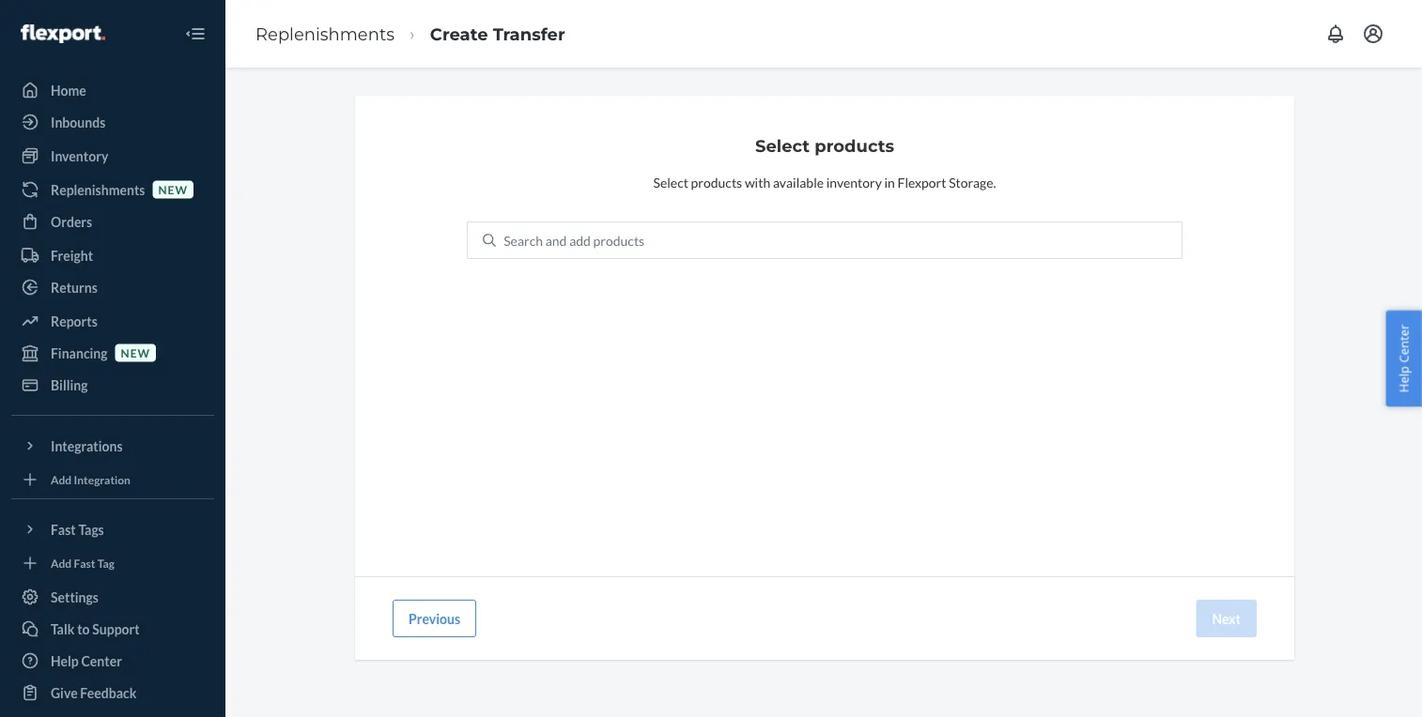 Task type: locate. For each thing, give the bounding box(es) containing it.
search and add products
[[504, 232, 645, 248]]

0 vertical spatial products
[[815, 135, 894, 156]]

feedback
[[80, 685, 137, 701]]

2 horizontal spatial products
[[815, 135, 894, 156]]

close navigation image
[[184, 23, 207, 45]]

1 vertical spatial new
[[121, 346, 150, 360]]

to
[[77, 621, 90, 637]]

0 horizontal spatial help center
[[51, 653, 122, 669]]

products left with at the right top of page
[[691, 174, 742, 190]]

select
[[755, 135, 810, 156], [653, 174, 688, 190]]

select products with available inventory in flexport storage.
[[653, 174, 996, 190]]

1 horizontal spatial help center
[[1395, 325, 1412, 393]]

help
[[1395, 366, 1412, 393], [51, 653, 79, 669]]

1 vertical spatial fast
[[74, 557, 95, 570]]

1 vertical spatial select
[[653, 174, 688, 190]]

new
[[158, 183, 188, 196], [121, 346, 150, 360]]

and
[[546, 232, 567, 248]]

select for select products
[[755, 135, 810, 156]]

integration
[[74, 473, 131, 487]]

create transfer
[[430, 23, 565, 44]]

returns
[[51, 279, 98, 295]]

add
[[51, 473, 72, 487], [51, 557, 72, 570]]

give feedback
[[51, 685, 137, 701]]

inventory
[[51, 148, 108, 164]]

select left with at the right top of page
[[653, 174, 688, 190]]

1 horizontal spatial products
[[691, 174, 742, 190]]

0 vertical spatial fast
[[51, 522, 76, 538]]

settings
[[51, 589, 99, 605]]

1 vertical spatial products
[[691, 174, 742, 190]]

new up 'orders' "link"
[[158, 183, 188, 196]]

previous
[[409, 611, 460, 627]]

inventory link
[[11, 141, 214, 171]]

new down reports link
[[121, 346, 150, 360]]

1 vertical spatial center
[[81, 653, 122, 669]]

help center inside help center button
[[1395, 325, 1412, 393]]

1 horizontal spatial help
[[1395, 366, 1412, 393]]

reports
[[51, 313, 97, 329]]

0 vertical spatial replenishments
[[256, 23, 395, 44]]

new for replenishments
[[158, 183, 188, 196]]

0 vertical spatial center
[[1395, 325, 1412, 363]]

1 horizontal spatial center
[[1395, 325, 1412, 363]]

replenishments inside the breadcrumbs navigation
[[256, 23, 395, 44]]

replenishments
[[256, 23, 395, 44], [51, 182, 145, 198]]

give
[[51, 685, 78, 701]]

help center inside help center 'link'
[[51, 653, 122, 669]]

add for add integration
[[51, 473, 72, 487]]

products up inventory
[[815, 135, 894, 156]]

1 vertical spatial add
[[51, 557, 72, 570]]

help center
[[1395, 325, 1412, 393], [51, 653, 122, 669]]

0 horizontal spatial products
[[593, 232, 645, 248]]

0 vertical spatial new
[[158, 183, 188, 196]]

0 horizontal spatial center
[[81, 653, 122, 669]]

add fast tag link
[[11, 552, 214, 575]]

0 horizontal spatial help
[[51, 653, 79, 669]]

freight link
[[11, 240, 214, 271]]

0 vertical spatial help
[[1395, 366, 1412, 393]]

billing link
[[11, 370, 214, 400]]

1 horizontal spatial new
[[158, 183, 188, 196]]

fast left tag
[[74, 557, 95, 570]]

1 vertical spatial help
[[51, 653, 79, 669]]

inbounds link
[[11, 107, 214, 137]]

0 horizontal spatial new
[[121, 346, 150, 360]]

1 add from the top
[[51, 473, 72, 487]]

flexport logo image
[[21, 24, 105, 43]]

orders link
[[11, 207, 214, 237]]

fast
[[51, 522, 76, 538], [74, 557, 95, 570]]

add up settings
[[51, 557, 72, 570]]

products right add
[[593, 232, 645, 248]]

talk to support button
[[11, 614, 214, 644]]

center inside 'link'
[[81, 653, 122, 669]]

flexport
[[898, 174, 946, 190]]

0 vertical spatial select
[[755, 135, 810, 156]]

home
[[51, 82, 86, 98]]

select for select products with available inventory in flexport storage.
[[653, 174, 688, 190]]

0 vertical spatial add
[[51, 473, 72, 487]]

0 vertical spatial help center
[[1395, 325, 1412, 393]]

open notifications image
[[1325, 23, 1347, 45]]

select up available
[[755, 135, 810, 156]]

products
[[815, 135, 894, 156], [691, 174, 742, 190], [593, 232, 645, 248]]

new for financing
[[121, 346, 150, 360]]

settings link
[[11, 582, 214, 612]]

center
[[1395, 325, 1412, 363], [81, 653, 122, 669]]

1 horizontal spatial replenishments
[[256, 23, 395, 44]]

orders
[[51, 214, 92, 230]]

1 vertical spatial help center
[[51, 653, 122, 669]]

0 horizontal spatial replenishments
[[51, 182, 145, 198]]

storage.
[[949, 174, 996, 190]]

1 horizontal spatial select
[[755, 135, 810, 156]]

fast left tags on the bottom of the page
[[51, 522, 76, 538]]

integrations
[[51, 438, 123, 454]]

add left integration
[[51, 473, 72, 487]]

2 add from the top
[[51, 557, 72, 570]]

0 horizontal spatial select
[[653, 174, 688, 190]]

add
[[569, 232, 591, 248]]

select products
[[755, 135, 894, 156]]

home link
[[11, 75, 214, 105]]

inventory
[[826, 174, 882, 190]]



Task type: vqa. For each thing, say whether or not it's contained in the screenshot.
the right For
no



Task type: describe. For each thing, give the bounding box(es) containing it.
financing
[[51, 345, 108, 361]]

fast inside the fast tags dropdown button
[[51, 522, 76, 538]]

open account menu image
[[1362, 23, 1385, 45]]

center inside button
[[1395, 325, 1412, 363]]

add integration link
[[11, 469, 214, 491]]

next button
[[1196, 600, 1257, 638]]

integrations button
[[11, 431, 214, 461]]

reports link
[[11, 306, 214, 336]]

search
[[504, 232, 543, 248]]

support
[[92, 621, 140, 637]]

create
[[430, 23, 488, 44]]

help center button
[[1386, 311, 1422, 407]]

search image
[[483, 234, 496, 247]]

talk
[[51, 621, 75, 637]]

tag
[[97, 557, 115, 570]]

add fast tag
[[51, 557, 115, 570]]

help center link
[[11, 646, 214, 676]]

previous button
[[393, 600, 476, 638]]

products for select products
[[815, 135, 894, 156]]

billing
[[51, 377, 88, 393]]

tags
[[78, 522, 104, 538]]

fast tags button
[[11, 515, 214, 545]]

products for select products with available inventory in flexport storage.
[[691, 174, 742, 190]]

returns link
[[11, 272, 214, 302]]

2 vertical spatial products
[[593, 232, 645, 248]]

help inside 'link'
[[51, 653, 79, 669]]

create transfer link
[[430, 23, 565, 44]]

freight
[[51, 248, 93, 263]]

talk to support
[[51, 621, 140, 637]]

inbounds
[[51, 114, 106, 130]]

add for add fast tag
[[51, 557, 72, 570]]

fast inside add fast tag link
[[74, 557, 95, 570]]

with
[[745, 174, 770, 190]]

breadcrumbs navigation
[[240, 6, 580, 61]]

in
[[884, 174, 895, 190]]

available
[[773, 174, 824, 190]]

add integration
[[51, 473, 131, 487]]

replenishments link
[[256, 23, 395, 44]]

give feedback button
[[11, 678, 214, 708]]

fast tags
[[51, 522, 104, 538]]

help inside button
[[1395, 366, 1412, 393]]

next
[[1212, 611, 1241, 627]]

transfer
[[493, 23, 565, 44]]

1 vertical spatial replenishments
[[51, 182, 145, 198]]



